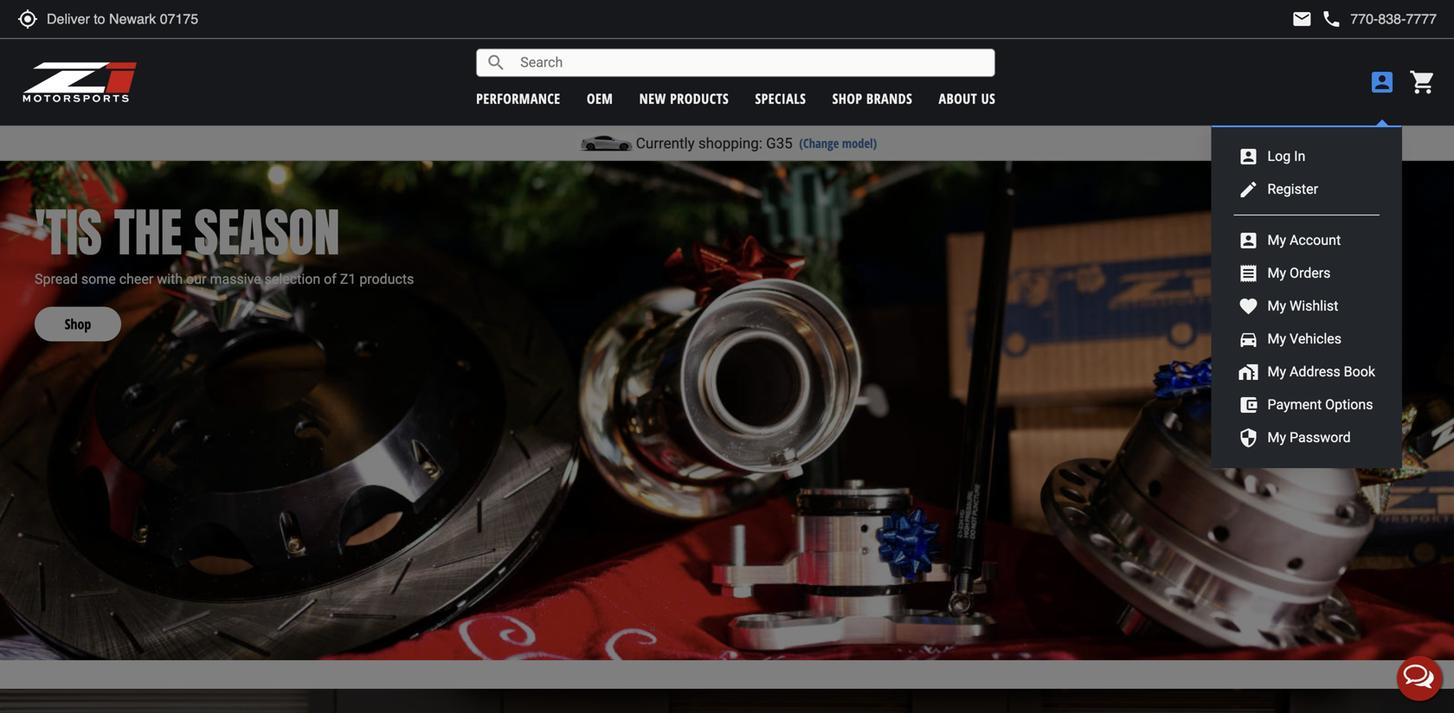 Task type: vqa. For each thing, say whether or not it's contained in the screenshot.


Task type: locate. For each thing, give the bounding box(es) containing it.
0 horizontal spatial shop
[[65, 315, 91, 333]]

2 my from the top
[[1268, 265, 1287, 281]]

edit
[[1239, 179, 1259, 200]]

account_box up receipt
[[1239, 230, 1259, 251]]

about
[[939, 89, 978, 108]]

account_box link
[[1365, 68, 1401, 96]]

oem link
[[587, 89, 613, 108]]

phone
[[1322, 9, 1342, 29]]

new products
[[640, 89, 729, 108]]

0 vertical spatial products
[[670, 89, 729, 108]]

directions_car
[[1239, 329, 1259, 350]]

mail link
[[1292, 9, 1313, 29]]

shopping_cart
[[1410, 68, 1437, 96]]

my for security
[[1268, 430, 1287, 446]]

my right security
[[1268, 430, 1287, 446]]

account_box left shopping_cart link
[[1369, 68, 1397, 96]]

home_work my address book
[[1239, 362, 1376, 383]]

in
[[1295, 148, 1306, 165]]

new
[[640, 89, 666, 108]]

(change model) link
[[800, 135, 877, 152]]

the
[[114, 194, 182, 271]]

account_box
[[1369, 68, 1397, 96], [1239, 146, 1259, 167], [1239, 230, 1259, 251]]

account_box log in
[[1239, 146, 1306, 167]]

my password link
[[1264, 428, 1356, 448]]

products
[[670, 89, 729, 108], [360, 271, 414, 288]]

account_balance_wallet
[[1239, 395, 1259, 416]]

my vehicles link
[[1264, 330, 1346, 349]]

my right directions_car
[[1268, 331, 1287, 347]]

security my password
[[1239, 428, 1351, 449]]

my right home_work
[[1268, 364, 1287, 380]]

directions_car my vehicles
[[1239, 329, 1342, 350]]

0 horizontal spatial products
[[360, 271, 414, 288]]

(change
[[800, 135, 839, 152]]

0 vertical spatial account_box
[[1369, 68, 1397, 96]]

products inside 'tis the season spread some cheer with our massive selection of z1 products
[[360, 271, 414, 288]]

my account link
[[1264, 231, 1346, 251]]

account_balance_wallet payment options
[[1239, 395, 1374, 416]]

shop brands link
[[833, 89, 913, 108]]

shop brands
[[833, 89, 913, 108]]

my right receipt
[[1268, 265, 1287, 281]]

6 my from the top
[[1268, 430, 1287, 446]]

my for account_box
[[1268, 232, 1287, 249]]

shop left brands
[[833, 89, 863, 108]]

my inside receipt my orders
[[1268, 265, 1287, 281]]

my inside account_box my account
[[1268, 232, 1287, 249]]

menu
[[1212, 126, 1403, 468]]

my inside home_work my address book
[[1268, 364, 1287, 380]]

Search search field
[[507, 49, 995, 76]]

register link
[[1264, 180, 1323, 200]]

specials
[[755, 89, 806, 108]]

1 vertical spatial account_box
[[1239, 146, 1259, 167]]

payment options link
[[1264, 395, 1378, 415]]

shop down some on the top of the page
[[65, 315, 91, 333]]

'tis
[[35, 194, 102, 271]]

menu containing account_box
[[1212, 126, 1403, 468]]

my right the favorite
[[1268, 298, 1287, 314]]

my inside favorite my wishlist
[[1268, 298, 1287, 314]]

vehicles
[[1290, 331, 1342, 347]]

shop for shop
[[65, 315, 91, 333]]

1 vertical spatial products
[[360, 271, 414, 288]]

my
[[1268, 232, 1287, 249], [1268, 265, 1287, 281], [1268, 298, 1287, 314], [1268, 331, 1287, 347], [1268, 364, 1287, 380], [1268, 430, 1287, 446]]

1 horizontal spatial shop
[[833, 89, 863, 108]]

with
[[157, 271, 183, 288]]

1 horizontal spatial products
[[670, 89, 729, 108]]

0 vertical spatial shop
[[833, 89, 863, 108]]

4 my from the top
[[1268, 331, 1287, 347]]

orders
[[1290, 265, 1331, 281]]

shop link
[[35, 290, 121, 342]]

my_location
[[17, 9, 38, 29]]

shop for shop brands
[[833, 89, 863, 108]]

'tis the season spread some cheer with our massive selection of z1 products
[[35, 194, 414, 288]]

1 my from the top
[[1268, 232, 1287, 249]]

search
[[486, 52, 507, 73]]

account_box for account_box my account
[[1239, 230, 1259, 251]]

3 my from the top
[[1268, 298, 1287, 314]]

book
[[1344, 364, 1376, 380]]

us
[[982, 89, 996, 108]]

register
[[1268, 181, 1319, 197]]

5 my from the top
[[1268, 364, 1287, 380]]

performance link
[[476, 89, 561, 108]]

address
[[1290, 364, 1341, 380]]

products right new
[[670, 89, 729, 108]]

'tis the season spread some cheer with our massive selection of z1 products image
[[0, 161, 1455, 661]]

home_work
[[1239, 362, 1259, 383]]

favorite my wishlist
[[1239, 296, 1339, 317]]

my up receipt my orders on the right of the page
[[1268, 232, 1287, 249]]

payment
[[1268, 397, 1322, 413]]

my inside directions_car my vehicles
[[1268, 331, 1287, 347]]

selection
[[265, 271, 321, 288]]

security
[[1239, 428, 1259, 449]]

products right z1
[[360, 271, 414, 288]]

account_box my account
[[1239, 230, 1341, 251]]

brands
[[867, 89, 913, 108]]

account_box left log
[[1239, 146, 1259, 167]]

receipt
[[1239, 263, 1259, 284]]

2 vertical spatial account_box
[[1239, 230, 1259, 251]]

g35
[[766, 135, 793, 152]]

my inside security my password
[[1268, 430, 1287, 446]]

about us
[[939, 89, 996, 108]]

my for receipt
[[1268, 265, 1287, 281]]

1 vertical spatial shop
[[65, 315, 91, 333]]

shop
[[833, 89, 863, 108], [65, 315, 91, 333]]

of
[[324, 271, 337, 288]]

shopping_cart link
[[1405, 68, 1437, 96]]

currently
[[636, 135, 695, 152]]



Task type: describe. For each thing, give the bounding box(es) containing it.
performance
[[476, 89, 561, 108]]

win this truck shop now to get automatically entered image
[[0, 689, 1455, 714]]

about us link
[[939, 89, 996, 108]]

password
[[1290, 430, 1351, 446]]

my wishlist link
[[1264, 297, 1343, 316]]

cheer
[[119, 271, 154, 288]]

mail
[[1292, 9, 1313, 29]]

some
[[81, 271, 116, 288]]

account
[[1290, 232, 1341, 249]]

edit register
[[1239, 179, 1319, 200]]

my for favorite
[[1268, 298, 1287, 314]]

mail phone
[[1292, 9, 1342, 29]]

log in link
[[1264, 147, 1310, 167]]

my for home_work
[[1268, 364, 1287, 380]]

currently shopping: g35 (change model)
[[636, 135, 877, 152]]

spread
[[35, 271, 78, 288]]

z1 motorsports logo image
[[22, 61, 138, 104]]

season
[[194, 194, 340, 271]]

account_box for account_box log in
[[1239, 146, 1259, 167]]

phone link
[[1322, 9, 1437, 29]]

our
[[186, 271, 207, 288]]

wishlist
[[1290, 298, 1339, 314]]

my for directions_car
[[1268, 331, 1287, 347]]

new products link
[[640, 89, 729, 108]]

z1
[[340, 271, 356, 288]]

specials link
[[755, 89, 806, 108]]

favorite
[[1239, 296, 1259, 317]]

shopping:
[[699, 135, 763, 152]]

oem
[[587, 89, 613, 108]]

account_box for account_box
[[1369, 68, 1397, 96]]

massive
[[210, 271, 261, 288]]

log
[[1268, 148, 1291, 165]]

options
[[1326, 397, 1374, 413]]

my address book link
[[1264, 362, 1380, 382]]

receipt my orders
[[1239, 263, 1331, 284]]

my orders link
[[1264, 264, 1336, 284]]

model)
[[842, 135, 877, 152]]



